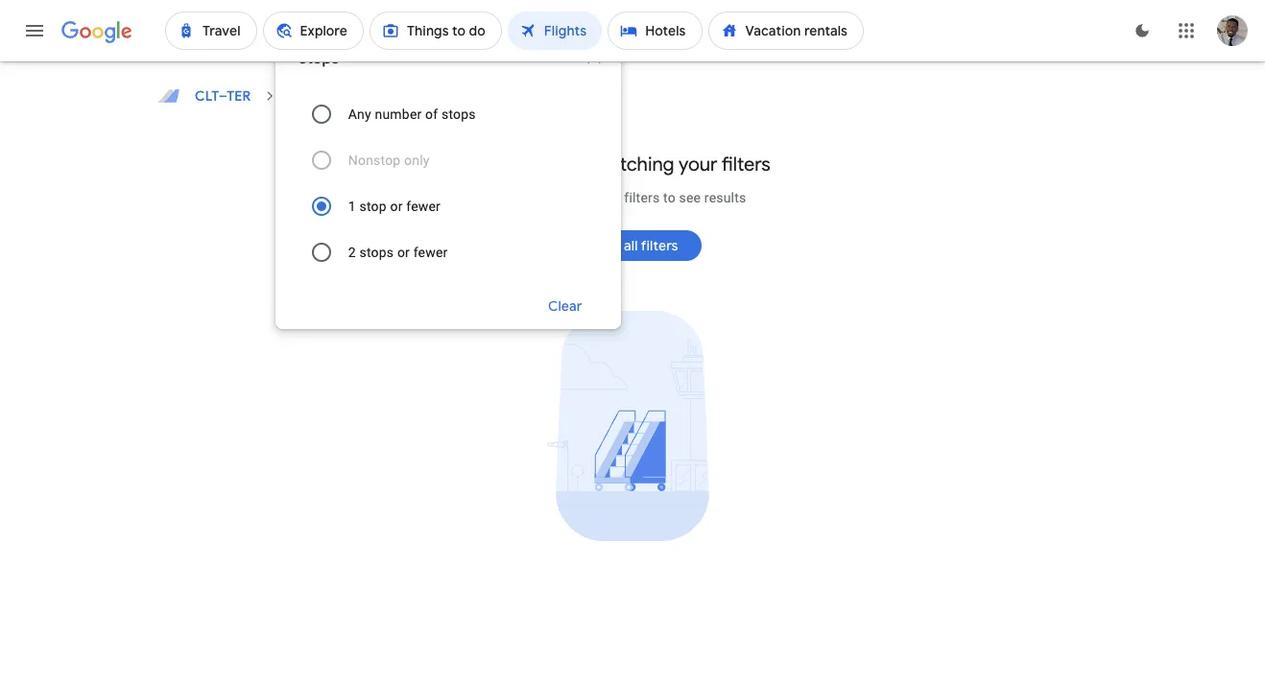 Task type: vqa. For each thing, say whether or not it's contained in the screenshot.
topmost "1 STOP OR FEWER"
yes



Task type: locate. For each thing, give the bounding box(es) containing it.
options
[[524, 153, 589, 177]]

matching
[[593, 153, 674, 177]]

–
[[219, 87, 227, 105]]

2 vertical spatial or
[[397, 245, 410, 260]]

number
[[375, 107, 422, 122]]

1 inside stops option group
[[348, 199, 356, 214]]

stop down nonstop
[[360, 199, 387, 214]]

1 stop or fewer up the 2 stops or fewer
[[348, 199, 441, 214]]

stop inside popup button
[[296, 6, 324, 23]]

all filters (1)
[[178, 6, 252, 23]]

clt – ter
[[195, 87, 251, 105]]

nonstop only
[[348, 153, 430, 168]]

2 vertical spatial fewer
[[413, 245, 448, 260]]

fewer inside 1 stop or fewer popup button
[[344, 6, 381, 23]]

clear
[[587, 237, 621, 254], [548, 298, 582, 315]]

close dialog image
[[582, 45, 606, 68]]

clear all filters
[[587, 237, 679, 254]]

0 vertical spatial fewer
[[344, 6, 381, 23]]

stops
[[442, 107, 476, 122], [360, 245, 394, 260]]

1 vertical spatial clear
[[548, 298, 582, 315]]

1 horizontal spatial to
[[663, 190, 676, 205]]

0 vertical spatial 1
[[287, 6, 292, 23]]

emissions
[[790, 6, 852, 23]]

0 horizontal spatial your
[[594, 190, 621, 205]]

1 right (1)
[[287, 6, 292, 23]]

your up see
[[679, 153, 718, 177]]

or inside popup button
[[327, 6, 341, 23]]

filters
[[197, 6, 234, 23], [722, 153, 771, 177], [624, 190, 660, 205], [641, 237, 679, 254]]

airlines button
[[421, 0, 514, 30]]

clear inside no options matching your filters main content
[[587, 237, 621, 254]]

1 vertical spatial 1 stop or fewer
[[348, 199, 441, 214]]

0 vertical spatial clear
[[587, 237, 621, 254]]

1 vertical spatial stop
[[360, 199, 387, 214]]

change appearance image
[[1119, 8, 1165, 54]]

stops option group
[[298, 91, 598, 276]]

1 stop or fewer
[[287, 6, 381, 23], [348, 199, 441, 214]]

None search field
[[141, 0, 1173, 329]]

1 vertical spatial or
[[390, 199, 403, 214]]

0 horizontal spatial stop
[[296, 6, 324, 23]]

to
[[386, 87, 400, 105], [663, 190, 676, 205]]

results
[[704, 190, 746, 205]]

0 horizontal spatial 1
[[287, 6, 292, 23]]

stops right the of
[[442, 107, 476, 122]]

1
[[287, 6, 292, 23], [348, 199, 356, 214]]

try
[[519, 190, 538, 205]]

0 horizontal spatial clear
[[548, 298, 582, 315]]

1 up 2
[[348, 199, 356, 214]]

0 vertical spatial stops
[[442, 107, 476, 122]]

all
[[624, 237, 638, 254]]

charlotte
[[403, 87, 464, 105]]

0 vertical spatial stop
[[296, 6, 324, 23]]

filters down matching
[[624, 190, 660, 205]]

stop
[[296, 6, 324, 23], [360, 199, 387, 214]]

or
[[327, 6, 341, 23], [390, 199, 403, 214], [397, 245, 410, 260]]

times button
[[688, 0, 770, 30]]

0 horizontal spatial to
[[386, 87, 400, 105]]

1 horizontal spatial your
[[679, 153, 718, 177]]

fewer up return
[[344, 6, 381, 23]]

0 vertical spatial 1 stop or fewer
[[287, 6, 381, 23]]

1 stop or fewer up stops
[[287, 6, 381, 23]]

try clearing your filters to see results
[[519, 190, 746, 205]]

fewer down only
[[406, 199, 441, 214]]

your
[[679, 153, 718, 177], [594, 190, 621, 205]]

times
[[700, 6, 738, 23]]

fewer right 2
[[413, 245, 448, 260]]

clear for clear
[[548, 298, 582, 315]]

to up 'number'
[[386, 87, 400, 105]]

nonstop
[[348, 153, 401, 168]]

duration
[[1085, 6, 1140, 23]]

return
[[342, 87, 383, 105]]

or right 2
[[397, 245, 410, 260]]

to left see
[[663, 190, 676, 205]]

1 vertical spatial stops
[[360, 245, 394, 260]]

1 vertical spatial 1
[[348, 199, 356, 214]]

stops right 2
[[360, 245, 394, 260]]

filters left (1)
[[197, 6, 234, 23]]

clear down clear all filters button
[[548, 298, 582, 315]]

stop up stops
[[296, 6, 324, 23]]

1 horizontal spatial 1
[[348, 199, 356, 214]]

clear left the "all"
[[587, 237, 621, 254]]

1 horizontal spatial clear
[[587, 237, 621, 254]]

or up stops
[[327, 6, 341, 23]]

0 vertical spatial your
[[679, 153, 718, 177]]

1 horizontal spatial stop
[[360, 199, 387, 214]]

0 vertical spatial or
[[327, 6, 341, 23]]

or up the 2 stops or fewer
[[390, 199, 403, 214]]

any
[[348, 107, 371, 122]]

fewer
[[344, 6, 381, 23], [406, 199, 441, 214], [413, 245, 448, 260]]

1 horizontal spatial stops
[[442, 107, 476, 122]]

your right clearing
[[594, 190, 621, 205]]



Task type: describe. For each thing, give the bounding box(es) containing it.
0 horizontal spatial stops
[[360, 245, 394, 260]]

1 vertical spatial your
[[594, 190, 621, 205]]

stops
[[298, 49, 339, 68]]

duration button
[[1074, 0, 1173, 30]]

no
[[495, 153, 520, 177]]

clearing
[[542, 190, 591, 205]]

no options matching your filters
[[495, 153, 771, 177]]

clear all filters button
[[564, 223, 702, 269]]

bags button
[[521, 0, 596, 30]]

all filters (1) button
[[141, 0, 268, 30]]

all
[[178, 6, 194, 23]]

clear button
[[525, 283, 606, 329]]

choose
[[289, 87, 339, 105]]

price button
[[604, 0, 681, 30]]

any number of stops
[[348, 107, 476, 122]]

main menu image
[[23, 19, 46, 42]]

no options matching your filters main content
[[141, 77, 1124, 685]]

bags
[[533, 6, 564, 23]]

0 vertical spatial to
[[386, 87, 400, 105]]

none search field containing stops
[[141, 0, 1173, 329]]

price
[[616, 6, 648, 23]]

filters up results
[[722, 153, 771, 177]]

choose return to charlotte
[[289, 87, 464, 105]]

see
[[679, 190, 701, 205]]

stop inside option group
[[360, 199, 387, 214]]

of
[[425, 107, 438, 122]]

1 stop or fewer button
[[275, 0, 414, 30]]

filters right the "all"
[[641, 237, 679, 254]]

2
[[348, 245, 356, 260]]

clt
[[195, 87, 219, 105]]

emissions button
[[778, 0, 885, 30]]

only
[[404, 153, 430, 168]]

(1)
[[237, 6, 252, 23]]

1 stop or fewer inside stops option group
[[348, 199, 441, 214]]

1 vertical spatial fewer
[[406, 199, 441, 214]]

2 stops or fewer
[[348, 245, 448, 260]]

1 vertical spatial to
[[663, 190, 676, 205]]

clear for clear all filters
[[587, 237, 621, 254]]

ter
[[227, 87, 251, 105]]

1 inside 1 stop or fewer popup button
[[287, 6, 292, 23]]

airlines
[[433, 6, 481, 23]]

1 stop or fewer inside popup button
[[287, 6, 381, 23]]



